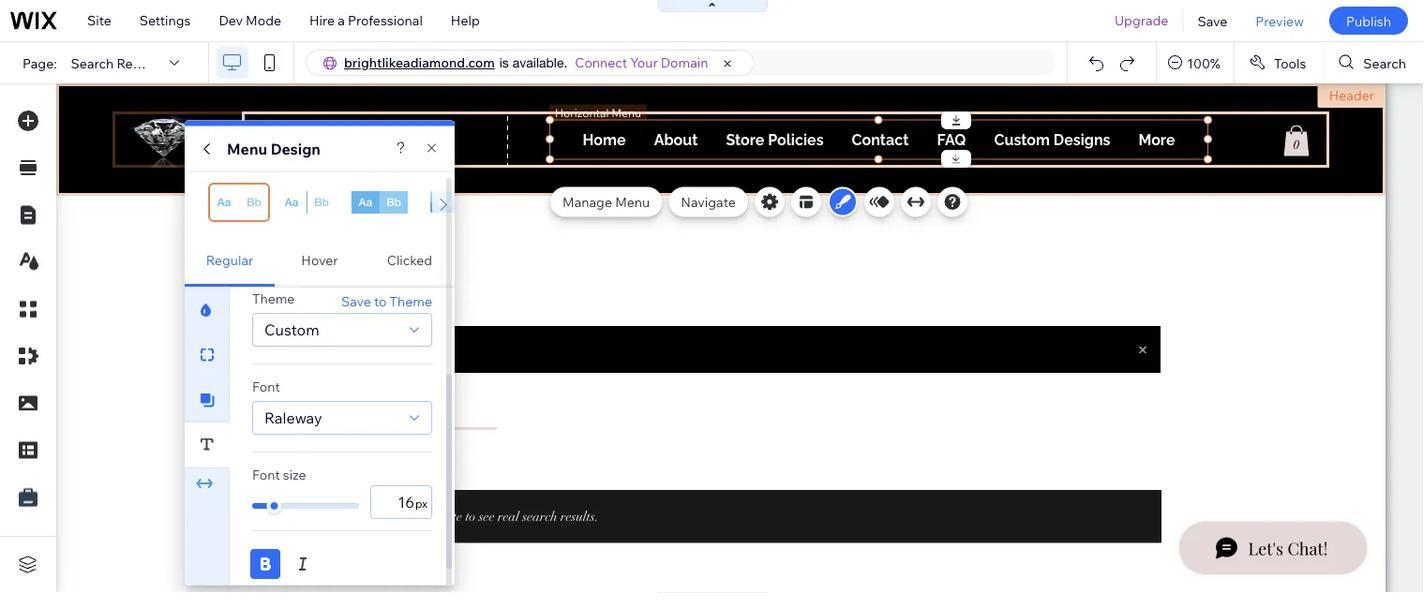 Task type: describe. For each thing, give the bounding box(es) containing it.
hire
[[310, 12, 335, 29]]

100%
[[1188, 55, 1221, 71]]

save button
[[1184, 0, 1242, 41]]

0 horizontal spatial menu
[[227, 139, 267, 158]]

save for save to theme
[[341, 293, 371, 309]]

1 horizontal spatial theme
[[390, 293, 432, 309]]

save to theme
[[341, 293, 432, 309]]

tools button
[[1235, 42, 1324, 83]]

raleway
[[265, 409, 322, 427]]

settings
[[140, 12, 191, 29]]

save for save
[[1198, 12, 1228, 29]]

publish button
[[1330, 7, 1409, 35]]

regular
[[206, 251, 254, 268]]

menu design
[[227, 139, 321, 158]]

hire a professional
[[310, 12, 423, 29]]

design
[[271, 139, 321, 158]]

search for search
[[1364, 55, 1407, 71]]

help
[[451, 12, 480, 29]]

dev
[[219, 12, 243, 29]]

search button
[[1325, 42, 1424, 83]]

0 horizontal spatial theme
[[252, 290, 295, 307]]

upgrade
[[1115, 12, 1169, 29]]

domain
[[661, 54, 709, 71]]

preview
[[1256, 12, 1305, 29]]

brightlikeadiamond.com
[[344, 54, 495, 71]]

1 horizontal spatial menu
[[615, 194, 650, 210]]

font size
[[252, 467, 306, 483]]



Task type: vqa. For each thing, say whether or not it's contained in the screenshot.
Menu Design
yes



Task type: locate. For each thing, give the bounding box(es) containing it.
to
[[374, 293, 387, 309]]

manage menu
[[563, 194, 650, 210]]

save up 100% on the right top
[[1198, 12, 1228, 29]]

site
[[87, 12, 111, 29]]

is
[[500, 55, 509, 70]]

0 vertical spatial menu
[[227, 139, 267, 158]]

menu up column
[[227, 139, 267, 158]]

1 horizontal spatial search
[[1364, 55, 1407, 71]]

hover
[[301, 251, 338, 268]]

menu
[[227, 139, 267, 158], [615, 194, 650, 210]]

0 horizontal spatial search
[[71, 55, 114, 71]]

font up the raleway
[[252, 379, 280, 395]]

clicked
[[387, 251, 433, 268]]

column 2
[[247, 169, 297, 183]]

publish
[[1347, 12, 1392, 29]]

tools
[[1275, 55, 1307, 71]]

is available. connect your domain
[[500, 54, 709, 71]]

available.
[[513, 55, 568, 70]]

0 horizontal spatial save
[[341, 293, 371, 309]]

search down publish button
[[1364, 55, 1407, 71]]

1 vertical spatial save
[[341, 293, 371, 309]]

preview button
[[1242, 0, 1319, 41]]

results
[[117, 55, 162, 71]]

1 vertical spatial font
[[252, 467, 280, 483]]

search results
[[71, 55, 162, 71]]

your
[[631, 54, 658, 71]]

font for font
[[252, 379, 280, 395]]

search for search results
[[71, 55, 114, 71]]

2 font from the top
[[252, 467, 280, 483]]

custom
[[265, 320, 319, 339]]

font for font size
[[252, 467, 280, 483]]

100% button
[[1158, 42, 1234, 83]]

1 vertical spatial menu
[[615, 194, 650, 210]]

theme
[[252, 290, 295, 307], [390, 293, 432, 309]]

2 search from the left
[[1364, 55, 1407, 71]]

manage
[[563, 194, 613, 210]]

search
[[71, 55, 114, 71], [1364, 55, 1407, 71]]

font left size at the bottom of page
[[252, 467, 280, 483]]

mode
[[246, 12, 281, 29]]

theme up custom
[[252, 290, 295, 307]]

None text field
[[371, 485, 432, 519]]

search down site
[[71, 55, 114, 71]]

save left to
[[341, 293, 371, 309]]

font
[[252, 379, 280, 395], [252, 467, 280, 483]]

0 vertical spatial font
[[252, 379, 280, 395]]

2
[[291, 169, 297, 183]]

1 font from the top
[[252, 379, 280, 395]]

save inside save button
[[1198, 12, 1228, 29]]

0 vertical spatial save
[[1198, 12, 1228, 29]]

theme right to
[[390, 293, 432, 309]]

1 search from the left
[[71, 55, 114, 71]]

column
[[247, 169, 288, 183]]

size
[[283, 467, 306, 483]]

1 horizontal spatial save
[[1198, 12, 1228, 29]]

professional
[[348, 12, 423, 29]]

search inside button
[[1364, 55, 1407, 71]]

connect
[[575, 54, 628, 71]]

dev mode
[[219, 12, 281, 29]]

save
[[1198, 12, 1228, 29], [341, 293, 371, 309]]

a
[[338, 12, 345, 29]]

menu right manage
[[615, 194, 650, 210]]

header
[[1330, 87, 1375, 104]]

navigate
[[681, 194, 736, 210]]



